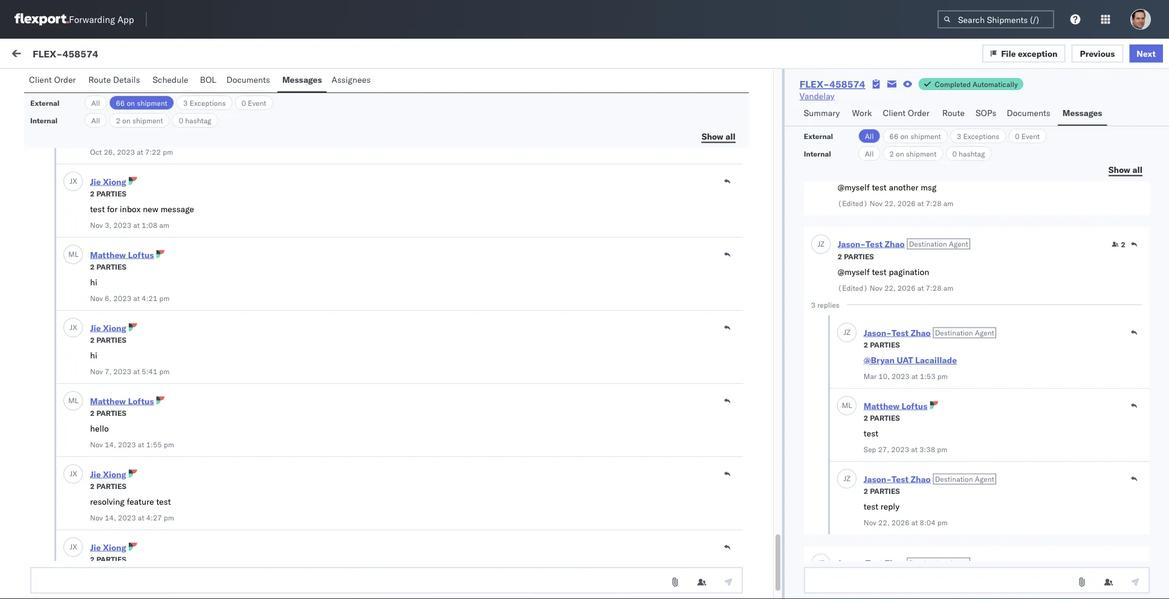 Task type: locate. For each thing, give the bounding box(es) containing it.
1 vertical spatial resolving
[[90, 570, 125, 580]]

test
[[872, 182, 887, 193], [90, 204, 105, 214], [872, 267, 887, 277], [864, 428, 879, 439], [156, 497, 171, 507], [864, 501, 879, 512], [127, 570, 142, 580]]

26, for oct 26, 2023, 5:45 pm edt
[[411, 383, 424, 393]]

flex- 458574 down 1:53
[[904, 383, 961, 393]]

pm inside resolving test nov 14, 2023 at 4:27 pm
[[164, 586, 174, 595]]

x
[[73, 177, 77, 186], [73, 323, 77, 332], [73, 469, 77, 478], [73, 543, 77, 552]]

pm inside test sep 27, 2023 at 3:38 pm
[[938, 445, 948, 454]]

4 jie from the top
[[90, 542, 101, 553]]

0 vertical spatial 7:28
[[926, 199, 942, 208]]

2 horizontal spatial 3
[[957, 132, 962, 141]]

1 vertical spatial show all
[[1109, 164, 1143, 175]]

xiong for test
[[103, 542, 126, 553]]

documents button
[[222, 69, 278, 93], [1002, 102, 1058, 126]]

client order button down my work
[[24, 69, 84, 93]]

4:27
[[146, 513, 162, 522], [146, 586, 162, 595]]

0 horizontal spatial message
[[37, 105, 67, 114]]

nov inside hi nov 6, 2023 at 4:21 pm
[[90, 294, 103, 303]]

you up unloading
[[101, 460, 114, 471]]

at inside hi nov 7, 2023 at 5:41 pm
[[133, 367, 140, 376]]

test inside @myself test another msg (edited)  nov 22, 2026 at 7:28 am
[[872, 182, 887, 193]]

at left 1:53
[[912, 372, 918, 381]]

0 vertical spatial messaging
[[117, 108, 158, 118]]

work
[[117, 50, 137, 60], [852, 108, 872, 118]]

458574 down 8:04
[[929, 540, 961, 550]]

jie up shipment's at the bottom left of the page
[[90, 469, 101, 480]]

j z
[[818, 240, 825, 249], [844, 328, 851, 337], [844, 474, 851, 483], [818, 559, 825, 568]]

improve
[[178, 206, 208, 217]]

2023 inside hi nov 6, 2023 at 4:21 pm
[[113, 294, 131, 303]]

hi up warehouse
[[90, 350, 97, 361]]

jie xiong button for for
[[90, 176, 126, 187]]

mar
[[864, 372, 877, 381]]

agent inside omkar savant destination agent
[[191, 81, 211, 90]]

flex- 458574 down the 3:38
[[904, 461, 961, 472]]

2 parties button
[[90, 92, 126, 102], [90, 188, 126, 198], [838, 251, 874, 261], [90, 261, 126, 272], [90, 334, 126, 345], [864, 339, 900, 350], [90, 407, 126, 418], [864, 412, 900, 423], [90, 481, 126, 491], [864, 485, 900, 496], [90, 554, 126, 564]]

2 parties button up for at the top left of page
[[90, 188, 126, 198]]

@myself for another
[[838, 182, 870, 193]]

resolving down shipment's at the bottom left of the page
[[90, 497, 125, 507]]

1 vertical spatial client order button
[[878, 102, 938, 126]]

1 horizontal spatial 3
[[812, 300, 816, 309]]

external inside external (0) button
[[19, 77, 51, 87]]

0 vertical spatial you
[[101, 460, 114, 471]]

22, inside @myself test another msg (edited)  nov 22, 2026 at 7:28 am
[[885, 199, 896, 208]]

4 pm from the top
[[472, 383, 485, 393]]

agent for test
[[975, 475, 995, 484]]

1 horizontal spatial all
[[1133, 164, 1143, 175]]

that
[[117, 460, 132, 471]]

2 parties button up "6,"
[[90, 261, 126, 272]]

1 vertical spatial messages
[[1063, 108, 1103, 118]]

3 down route button
[[957, 132, 962, 141]]

jie left the customs at the bottom left
[[90, 323, 101, 333]]

a inside this is a great deal and with this contract partnership.
[[63, 406, 68, 416]]

2 for resolving test nov 14, 2023 at 4:27 pm
[[90, 555, 95, 564]]

hello nov 14, 2023 at 1:55 pm
[[90, 423, 174, 449]]

at
[[137, 147, 143, 156], [918, 199, 924, 208], [133, 220, 140, 230], [918, 283, 924, 292], [133, 294, 140, 303], [133, 367, 140, 376], [912, 372, 918, 381], [138, 440, 144, 449], [912, 445, 918, 454], [138, 513, 144, 522], [912, 518, 918, 527], [138, 586, 144, 595]]

documents right bol button
[[227, 74, 270, 85]]

hi inside hi nov 6, 2023 at 4:21 pm
[[90, 277, 97, 288]]

3 flex- 458574 from the top
[[904, 461, 961, 472]]

jie xiong up shipment's at the bottom left of the page
[[90, 469, 126, 480]]

great
[[70, 406, 90, 416]]

1 jie from the top
[[90, 176, 101, 187]]

0 horizontal spatial work
[[35, 47, 66, 63]]

2 parties button up @bryan
[[864, 339, 900, 350]]

at down pagination
[[918, 283, 924, 292]]

2 xiong from the top
[[103, 323, 126, 333]]

1 horizontal spatial show all
[[1109, 164, 1143, 175]]

exception: up is
[[38, 382, 81, 392]]

0 vertical spatial a
[[76, 206, 81, 217]]

flex-458574 down forwarding app link
[[33, 47, 98, 59]]

2023 right 27,
[[892, 445, 910, 454]]

show all
[[702, 131, 736, 142], [1109, 164, 1143, 175]]

1 vertical spatial external
[[30, 98, 60, 107]]

external down my work
[[19, 77, 51, 87]]

order down my work
[[54, 74, 76, 85]]

client order button down completed
[[878, 102, 938, 126]]

4 x from the top
[[73, 543, 77, 552]]

2 vertical spatial 22,
[[879, 518, 890, 527]]

show all for the right the show all button
[[1109, 164, 1143, 175]]

1 hi from the top
[[90, 277, 97, 288]]

1 (0) from the left
[[53, 77, 69, 87]]

parties up for at the top left of page
[[96, 189, 126, 198]]

458574
[[62, 47, 98, 59], [830, 78, 866, 90], [929, 141, 961, 151], [929, 383, 961, 393], [929, 461, 961, 472], [929, 540, 961, 550]]

22, down pagination
[[885, 283, 896, 292]]

4 2023, from the top
[[426, 383, 450, 393]]

2 for @myself test pagination (edited)  nov 22, 2026 at 7:28 am
[[838, 252, 843, 261]]

0 vertical spatial external
[[19, 77, 51, 87]]

completed
[[935, 80, 971, 89]]

0 vertical spatial hashtag
[[185, 116, 211, 125]]

2 parties up 27,
[[864, 413, 900, 422]]

2 inside button
[[1122, 240, 1126, 249]]

jason-test zhao destination agent
[[838, 239, 969, 249], [864, 328, 995, 338], [864, 474, 995, 484], [838, 558, 969, 569]]

j for nov
[[70, 469, 73, 478]]

2 for test for inbox new message nov 3, 2023 at 1:08 am
[[90, 189, 95, 198]]

show all for the show all button to the left
[[702, 131, 736, 142]]

all
[[91, 98, 100, 107], [91, 116, 100, 125], [865, 132, 874, 141], [865, 149, 874, 158]]

at up inbox
[[137, 147, 143, 156]]

2023, for 6:30
[[426, 249, 450, 260]]

m for test
[[842, 401, 849, 410]]

1 @myself from the top
[[838, 182, 870, 193]]

omkar savant up filing
[[59, 185, 112, 196]]

0 vertical spatial (edited)
[[838, 199, 868, 208]]

am right 1:08
[[159, 220, 169, 230]]

Search Shipments (/) text field
[[938, 10, 1055, 28]]

2 parties button for resolving test nov 14, 2023 at 4:27 pm
[[90, 554, 126, 564]]

2023 down uat
[[892, 372, 910, 381]]

test inside test sep 27, 2023 at 3:38 pm
[[864, 428, 879, 439]]

4 jie xiong from the top
[[90, 542, 126, 553]]

1 vertical spatial test.
[[106, 152, 123, 162]]

0 horizontal spatial 3 exceptions
[[183, 98, 226, 107]]

test inside test reply nov 22, 2026 at 8:04 pm
[[864, 501, 879, 512]]

0 horizontal spatial (0)
[[53, 77, 69, 87]]

matthew loftus button up boat!
[[90, 249, 154, 260]]

flex- right my
[[33, 47, 62, 59]]

1:08
[[142, 220, 157, 230]]

14, inside resolving test nov 14, 2023 at 4:27 pm
[[105, 586, 116, 595]]

2 14, from the top
[[105, 513, 116, 522]]

3 - from the top
[[649, 383, 655, 393]]

0 vertical spatial client
[[29, 74, 52, 85]]

your
[[99, 261, 115, 271], [134, 460, 151, 471], [65, 484, 81, 495], [150, 497, 167, 507]]

1 horizontal spatial with
[[127, 406, 144, 416]]

0 horizontal spatial messages button
[[278, 69, 327, 93]]

2 parties for @myself test pagination (edited)  nov 22, 2026 at 7:28 am
[[838, 252, 874, 261]]

1 omkar savant from the top
[[59, 185, 112, 196]]

(edited)
[[838, 199, 868, 208], [838, 283, 868, 292]]

agent for @myself
[[949, 239, 969, 248]]

0 vertical spatial latent messaging test.
[[90, 108, 177, 118]]

at inside @myself test another msg (edited)  nov 22, 2026 at 7:28 am
[[918, 199, 924, 208]]

0 hashtag
[[179, 116, 211, 125], [953, 149, 985, 158]]

1:55
[[146, 440, 162, 449]]

loftus down 1:53
[[902, 401, 928, 411]]

0 horizontal spatial client order
[[29, 74, 76, 85]]

the
[[100, 497, 112, 507]]

parties for test reply nov 22, 2026 at 8:04 pm
[[870, 487, 900, 496]]

all
[[726, 131, 736, 142], [1133, 164, 1143, 175]]

pm inside resolving feature test nov 14, 2023 at 4:27 pm
[[164, 513, 174, 522]]

resolving inside resolving feature test nov 14, 2023 at 4:27 pm
[[90, 497, 125, 507]]

m l
[[68, 250, 79, 259], [68, 396, 79, 405], [842, 401, 853, 410]]

2 on shipment up oct 26, 2023 at 7:22 pm
[[116, 116, 163, 125]]

test for inbox new message nov 3, 2023 at 1:08 am
[[90, 204, 194, 230]]

previous button
[[1072, 44, 1124, 62]]

0 horizontal spatial work
[[117, 50, 137, 60]]

2023 inside test sep 27, 2023 at 3:38 pm
[[892, 445, 910, 454]]

parties for test sep 27, 2023 at 3:38 pm
[[870, 413, 900, 422]]

2 jie from the top
[[90, 323, 101, 333]]

2 - from the top
[[649, 310, 655, 321]]

1 2023, from the top
[[426, 141, 450, 151]]

am inside @myself test pagination (edited)  nov 22, 2026 at 7:28 am
[[944, 283, 954, 292]]

0 vertical spatial exception:
[[38, 315, 81, 326]]

pm
[[163, 147, 173, 156], [159, 294, 170, 303], [159, 367, 170, 376], [938, 372, 948, 381], [164, 440, 174, 449], [938, 445, 948, 454], [164, 513, 174, 522], [938, 518, 948, 527], [164, 586, 174, 595]]

client down my work
[[29, 74, 52, 85]]

flex- 1854269
[[904, 195, 966, 206]]

oct for oct 26, 2023, 5:45 pm edt
[[395, 383, 409, 393]]

(edited) inside @myself test another msg (edited)  nov 22, 2026 at 7:28 am
[[838, 199, 868, 208]]

1 xiong from the top
[[103, 176, 126, 187]]

occurs
[[36, 472, 62, 483]]

hi for jie xiong
[[90, 350, 97, 361]]

1 vertical spatial show all button
[[1102, 161, 1150, 179]]

1 vertical spatial a
[[63, 406, 68, 416]]

1 vertical spatial 2026
[[898, 283, 916, 292]]

1 vertical spatial latent messaging test.
[[36, 152, 123, 162]]

work up "external (0)"
[[35, 47, 66, 63]]

are notifying you that your occurs when unloading cargo impact your shipment's final update you with the status of your shipment
[[36, 460, 205, 507]]

resolving test nov 14, 2023 at 4:27 pm
[[90, 570, 174, 595]]

2 jie xiong from the top
[[90, 323, 126, 333]]

j x left (air
[[70, 543, 77, 552]]

resize handle column header
[[375, 101, 389, 599], [629, 101, 644, 599], [884, 101, 899, 599], [1139, 101, 1153, 599]]

test
[[866, 239, 883, 249], [892, 328, 909, 338], [892, 474, 909, 484], [866, 558, 883, 569]]

3 14, from the top
[[105, 586, 116, 595]]

1 vertical spatial you
[[65, 497, 79, 507]]

messages for rightmost messages button
[[1063, 108, 1103, 118]]

hi inside hi nov 7, 2023 at 5:41 pm
[[90, 350, 97, 361]]

2 parties button up reply
[[864, 485, 900, 496]]

2 vertical spatial 3
[[812, 300, 816, 309]]

oct 26, 2023 at 7:22 pm
[[90, 147, 173, 156]]

test up uat
[[892, 328, 909, 338]]

2 (0) from the left
[[113, 77, 129, 87]]

zhao for uat
[[911, 328, 931, 338]]

0 horizontal spatial flex-458574
[[33, 47, 98, 59]]

3 jie xiong button from the top
[[90, 469, 126, 480]]

0 vertical spatial with
[[127, 406, 144, 416]]

2 for test sep 27, 2023 at 3:38 pm
[[864, 413, 869, 422]]

66 up another
[[890, 132, 899, 141]]

test left for at the top left of page
[[90, 204, 105, 214]]

2023 inside resolving feature test nov 14, 2023 at 4:27 pm
[[118, 513, 136, 522]]

2 @myself from the top
[[838, 267, 870, 277]]

j x right are
[[70, 469, 77, 478]]

warehouse
[[83, 382, 129, 392]]

at down msg
[[918, 199, 924, 208]]

file exception button
[[983, 44, 1066, 62], [983, 44, 1066, 62]]

1 horizontal spatial a
[[76, 206, 81, 217]]

1 vertical spatial 2 on shipment
[[890, 149, 937, 158]]

0 vertical spatial 66 on shipment
[[116, 98, 168, 107]]

test reply nov 22, 2026 at 8:04 pm
[[864, 501, 948, 527]]

- for oct 26, 2023, 7:22 pm edt
[[649, 141, 655, 151]]

2023,
[[426, 141, 450, 151], [426, 249, 450, 260], [426, 310, 450, 321], [426, 383, 450, 393]]

3 edt from the top
[[487, 310, 503, 321]]

jie xiong for test
[[90, 542, 126, 553]]

omkar savant for unknown
[[59, 294, 112, 305]]

1 jie xiong from the top
[[90, 176, 126, 187]]

0 vertical spatial order
[[54, 74, 76, 85]]

1 horizontal spatial test.
[[160, 108, 177, 118]]

3 xiong from the top
[[103, 469, 126, 480]]

2 j x from the top
[[70, 323, 77, 332]]

j x for test
[[70, 543, 77, 552]]

2 vertical spatial 2026
[[892, 518, 910, 527]]

2 exception: from the top
[[38, 382, 81, 392]]

exceptions down bol button
[[190, 98, 226, 107]]

loftus down the "devan"
[[128, 396, 154, 406]]

0 vertical spatial route
[[88, 74, 111, 85]]

1 horizontal spatial client order button
[[878, 102, 938, 126]]

2
[[90, 93, 95, 102], [116, 116, 120, 125], [890, 149, 894, 158], [90, 189, 95, 198], [1122, 240, 1126, 249], [838, 252, 843, 261], [90, 262, 95, 271], [90, 335, 95, 344], [864, 340, 869, 349], [90, 409, 95, 418], [864, 413, 869, 422], [90, 482, 95, 491], [864, 487, 869, 496], [90, 555, 95, 564]]

at left 5:41
[[133, 367, 140, 376]]

messages button
[[278, 69, 327, 93], [1058, 102, 1108, 126]]

your right of
[[150, 497, 167, 507]]

0 horizontal spatial 0 event
[[242, 98, 266, 107]]

2 parties up for at the top left of page
[[90, 189, 126, 198]]

0 horizontal spatial documents
[[227, 74, 270, 85]]

2 2023, from the top
[[426, 249, 450, 260]]

1 horizontal spatial messages
[[1063, 108, 1103, 118]]

(0) inside button
[[53, 77, 69, 87]]

66 on shipment
[[116, 98, 168, 107], [890, 132, 942, 141]]

oct
[[395, 141, 409, 151], [90, 147, 102, 156], [395, 249, 409, 260], [395, 310, 409, 321], [395, 383, 409, 393]]

jie for nov
[[90, 323, 101, 333]]

3 exception: from the top
[[38, 539, 81, 549]]

4 edt from the top
[[487, 383, 503, 393]]

order left route button
[[908, 108, 930, 118]]

2 x from the top
[[73, 323, 77, 332]]

work right summary button on the top of page
[[852, 108, 872, 118]]

j for 22,
[[844, 474, 847, 483]]

documents
[[227, 74, 270, 85], [1007, 108, 1051, 118]]

matthew loftus button
[[90, 249, 154, 260], [90, 396, 154, 406], [864, 401, 928, 411]]

1 vertical spatial 3 exceptions
[[957, 132, 1000, 141]]

related work item/shipment
[[905, 105, 999, 114]]

0
[[242, 98, 246, 107], [179, 116, 183, 125], [1016, 132, 1020, 141], [953, 149, 957, 158]]

hashtag down list
[[185, 116, 211, 125]]

5 omkar savant from the top
[[59, 439, 112, 450]]

1 horizontal spatial 0 event
[[1016, 132, 1040, 141]]

2 parties button for @bryan uat lacaillade mar 10, 2023 at 1:53 pm
[[864, 339, 900, 350]]

0 vertical spatial @myself
[[838, 182, 870, 193]]

3 jie xiong from the top
[[90, 469, 126, 480]]

3 x from the top
[[73, 469, 77, 478]]

2 flex- 458574 from the top
[[904, 383, 961, 393]]

client order right work button
[[883, 108, 930, 118]]

savant
[[119, 80, 147, 91], [86, 185, 112, 196], [86, 240, 112, 250], [86, 294, 112, 305], [86, 361, 112, 371], [86, 439, 112, 450], [86, 518, 112, 529]]

14, down the
[[105, 513, 116, 522]]

1 vertical spatial 7:28
[[926, 283, 942, 292]]

loftus for test
[[902, 401, 928, 411]]

agent for @bryan
[[975, 328, 995, 337]]

0 vertical spatial 66
[[116, 98, 125, 107]]

j x for feature
[[70, 469, 77, 478]]

3,
[[105, 220, 112, 230]]

parties up hello
[[96, 409, 126, 418]]

2 resolving from the top
[[90, 570, 125, 580]]

1 vertical spatial exceptions
[[964, 132, 1000, 141]]

2 parties for resolving feature test nov 14, 2023 at 4:27 pm
[[90, 482, 126, 491]]

2 parties button for @myself test pagination (edited)  nov 22, 2026 at 7:28 am
[[838, 251, 874, 261]]

2 (edited) from the top
[[838, 283, 868, 292]]

3 down list
[[183, 98, 188, 107]]

j x for nov
[[70, 323, 77, 332]]

nov inside hi nov 7, 2023 at 5:41 pm
[[90, 367, 103, 376]]

l for test
[[849, 401, 853, 410]]

2 omkar savant from the top
[[59, 240, 112, 250]]

x up filing
[[73, 177, 77, 186]]

parties for test for inbox new message nov 3, 2023 at 1:08 am
[[96, 189, 126, 198]]

1 resolving from the top
[[90, 497, 125, 507]]

zhao
[[885, 239, 905, 249], [911, 328, 931, 338], [911, 474, 931, 484], [885, 558, 905, 569]]

3 j x from the top
[[70, 469, 77, 478]]

1 vertical spatial messaging
[[63, 152, 104, 162]]

with
[[127, 406, 144, 416], [81, 497, 97, 507]]

1 horizontal spatial 2 on shipment
[[890, 149, 937, 158]]

2 parties button for resolving feature test nov 14, 2023 at 4:27 pm
[[90, 481, 126, 491]]

matthew loftus button for hello
[[90, 396, 154, 406]]

pm for 5:46
[[472, 310, 485, 321]]

1 jie xiong button from the top
[[90, 176, 126, 187]]

22,
[[885, 199, 896, 208], [885, 283, 896, 292], [879, 518, 890, 527]]

my
[[12, 47, 31, 63]]

3 pm from the top
[[472, 310, 485, 321]]

@myself inside @myself test another msg (edited)  nov 22, 2026 at 7:28 am
[[838, 182, 870, 193]]

0 vertical spatial event
[[248, 98, 266, 107]]

2 edt from the top
[[487, 249, 503, 260]]

feature
[[127, 497, 154, 507]]

uat
[[897, 355, 914, 366]]

14, down recovery)
[[105, 586, 116, 595]]

2023 down recovery)
[[118, 586, 136, 595]]

1 horizontal spatial route
[[943, 108, 965, 118]]

xiong for for
[[103, 176, 126, 187]]

matthew loftus button down 10, at the bottom right of the page
[[864, 401, 928, 411]]

1 vertical spatial route
[[943, 108, 965, 118]]

test left another
[[872, 182, 887, 193]]

1 horizontal spatial hashtag
[[959, 149, 985, 158]]

0 vertical spatial 2026
[[898, 199, 916, 208]]

on down related
[[901, 132, 909, 141]]

26, for oct 26, 2023, 6:30 pm edt
[[411, 249, 424, 260]]

22, down reply
[[879, 518, 890, 527]]

xiong
[[103, 176, 126, 187], [103, 323, 126, 333], [103, 469, 126, 480], [103, 542, 126, 553]]

hashtag
[[185, 116, 211, 125], [959, 149, 985, 158]]

2 7:28 from the top
[[926, 283, 942, 292]]

test inside @myself test pagination (edited)  nov 22, 2026 at 7:28 am
[[872, 267, 887, 277]]

jie xiong down "6,"
[[90, 323, 126, 333]]

at inside resolving feature test nov 14, 2023 at 4:27 pm
[[138, 513, 144, 522]]

l
[[75, 250, 79, 259], [75, 396, 79, 405], [849, 401, 853, 410]]

458574 down route button
[[929, 141, 961, 151]]

1 - from the top
[[649, 141, 655, 151]]

latent messaging test. down mike.jpg
[[36, 152, 123, 162]]

1854269
[[929, 195, 966, 206]]

exception: for exception: unknown customs hold type
[[38, 315, 81, 326]]

z for @bryan
[[847, 328, 851, 337]]

jason-test zhao button
[[838, 239, 905, 249], [864, 328, 931, 338], [864, 474, 931, 484], [838, 558, 905, 569]]

3 2023, from the top
[[426, 310, 450, 321]]

1 horizontal spatial event
[[1022, 132, 1040, 141]]

jason-test zhao destination agent down flex- 2271801
[[864, 328, 995, 338]]

1 vertical spatial client order
[[883, 108, 930, 118]]

nov inside the test for inbox new message nov 3, 2023 at 1:08 am
[[90, 220, 103, 230]]

4 xiong from the top
[[103, 542, 126, 553]]

omkar savant button
[[90, 80, 147, 91]]

(0) for external (0)
[[53, 77, 69, 87]]

j x left unknown
[[70, 323, 77, 332]]

3:38
[[920, 445, 936, 454]]

1 vertical spatial work
[[932, 105, 948, 114]]

0 event for the show all button to the left
[[242, 98, 266, 107]]

resolving for feature
[[90, 497, 125, 507]]

latent up mike.jpg
[[90, 108, 115, 118]]

at down feature
[[138, 513, 144, 522]]

omkar savant up unknown
[[59, 294, 112, 305]]

test sep 27, 2023 at 3:38 pm
[[864, 428, 948, 454]]

resolving feature test nov 14, 2023 at 4:27 pm
[[90, 497, 174, 522]]

1 pm from the top
[[472, 141, 485, 151]]

0 horizontal spatial 0 hashtag
[[179, 116, 211, 125]]

parties for hi nov 7, 2023 at 5:41 pm
[[96, 335, 126, 344]]

1 edt from the top
[[487, 141, 503, 151]]

0 vertical spatial show all button
[[695, 128, 743, 146]]

parties up test sep 27, 2023 at 3:38 pm
[[870, 413, 900, 422]]

latent up filing
[[36, 152, 61, 162]]

1 vertical spatial @myself
[[838, 267, 870, 277]]

22, inside @myself test pagination (edited)  nov 22, 2026 at 7:28 am
[[885, 283, 896, 292]]

internal
[[81, 77, 111, 87], [30, 116, 58, 125], [804, 149, 832, 158], [36, 563, 66, 574]]

route
[[88, 74, 111, 85], [943, 108, 965, 118]]

3 jie from the top
[[90, 469, 101, 480]]

2023, for 5:45
[[426, 383, 450, 393]]

0 hashtag down list
[[179, 116, 211, 125]]

you
[[101, 460, 114, 471], [65, 497, 79, 507]]

nov inside resolving test nov 14, 2023 at 4:27 pm
[[90, 586, 103, 595]]

flex- 2271801
[[904, 310, 966, 321]]

client order button
[[24, 69, 84, 93], [878, 102, 938, 126]]

1 (edited) from the top
[[838, 199, 868, 208]]

nov inside resolving feature test nov 14, 2023 at 4:27 pm
[[90, 513, 103, 522]]

reply
[[881, 501, 900, 512]]

4:27 inside resolving feature test nov 14, 2023 at 4:27 pm
[[146, 513, 162, 522]]

vandelay link
[[800, 90, 835, 102]]

test left reply
[[864, 501, 879, 512]]

jie xiong button for nov
[[90, 323, 126, 333]]

nov inside test reply nov 22, 2026 at 8:04 pm
[[864, 518, 877, 527]]

messaging down mike.jpg
[[63, 152, 104, 162]]

jie xiong button
[[90, 176, 126, 187], [90, 323, 126, 333], [90, 469, 126, 480], [90, 542, 126, 553]]

1 vertical spatial with
[[81, 497, 97, 507]]

1 7:28 from the top
[[926, 199, 942, 208]]

x left (air
[[73, 543, 77, 552]]

resolving for test
[[90, 570, 125, 580]]

2 parties button up the
[[90, 481, 126, 491]]

jie xiong button up for at the top left of page
[[90, 176, 126, 187]]

forwarding app link
[[15, 13, 134, 25]]

test down recovery)
[[127, 570, 142, 580]]

resolving inside resolving test nov 14, 2023 at 4:27 pm
[[90, 570, 125, 580]]

1 4:27 from the top
[[146, 513, 162, 522]]

message inside button
[[141, 77, 176, 87]]

assignees button
[[327, 69, 378, 93]]

matthew loftus button for test
[[864, 401, 928, 411]]

1 horizontal spatial client order
[[883, 108, 930, 118]]

2 jie xiong button from the top
[[90, 323, 126, 333]]

2026 inside @myself test pagination (edited)  nov 22, 2026 at 7:28 am
[[898, 283, 916, 292]]

4 j x from the top
[[70, 543, 77, 552]]

jie xiong button down "6,"
[[90, 323, 126, 333]]

@myself inside @myself test pagination (edited)  nov 22, 2026 at 7:28 am
[[838, 267, 870, 277]]

0 horizontal spatial show all
[[702, 131, 736, 142]]

omkar savant up notifying
[[59, 439, 112, 450]]

None text field
[[30, 567, 743, 594], [804, 567, 1150, 594], [30, 567, 743, 594], [804, 567, 1150, 594]]

details
[[113, 74, 140, 85]]

omkar savant for floats
[[59, 240, 112, 250]]

jie xiong button for feature
[[90, 469, 126, 480]]

3 omkar savant from the top
[[59, 294, 112, 305]]

2 parties button for test reply nov 22, 2026 at 8:04 pm
[[864, 485, 900, 496]]

2 for hello nov 14, 2023 at 1:55 pm
[[90, 409, 95, 418]]

2023 inside hello nov 14, 2023 at 1:55 pm
[[118, 440, 136, 449]]

1 horizontal spatial show
[[1109, 164, 1131, 175]]

2 parties button up hello
[[90, 407, 126, 418]]

2 4:27 from the top
[[146, 586, 162, 595]]

2 vertical spatial exception:
[[38, 539, 81, 549]]

resolving down (air
[[90, 570, 125, 580]]

0 vertical spatial all
[[726, 131, 736, 142]]

2 parties up "6,"
[[90, 262, 126, 271]]

0 horizontal spatial client order button
[[24, 69, 84, 93]]

2026 inside test reply nov 22, 2026 at 8:04 pm
[[892, 518, 910, 527]]

@myself for pagination
[[838, 267, 870, 277]]

2 parties down recovery)
[[90, 555, 126, 564]]

0 horizontal spatial all
[[726, 131, 736, 142]]

0 vertical spatial -
[[649, 141, 655, 151]]

1 vertical spatial 3
[[957, 132, 962, 141]]

2 parties for test sep 27, 2023 at 3:38 pm
[[864, 413, 900, 422]]

message for message
[[37, 105, 67, 114]]

2 resize handle column header from the left
[[629, 101, 644, 599]]

your down "when"
[[65, 484, 81, 495]]

j z for @bryan
[[844, 328, 851, 337]]

1 horizontal spatial message
[[141, 77, 176, 87]]

458574 down 1:53
[[929, 383, 961, 393]]

2 hi from the top
[[90, 350, 97, 361]]

0 vertical spatial message
[[141, 77, 176, 87]]

a for commendation
[[76, 206, 81, 217]]

1 14, from the top
[[105, 440, 116, 449]]

parties for @myself test pagination (edited)  nov 22, 2026 at 7:28 am
[[844, 252, 874, 261]]

edt for oct 26, 2023, 7:22 pm edt
[[487, 141, 503, 151]]

4 jie xiong button from the top
[[90, 542, 126, 553]]

exception: warehouse devan delay
[[38, 382, 181, 392]]

2 parties button up 27,
[[864, 412, 900, 423]]

1 vertical spatial work
[[852, 108, 872, 118]]

(0) inside "button"
[[113, 77, 129, 87]]

flex- 458574
[[904, 141, 961, 151], [904, 383, 961, 393], [904, 461, 961, 472], [904, 540, 961, 550]]

1 horizontal spatial you
[[101, 460, 114, 471]]

xiong up shipment's at the bottom left of the page
[[103, 469, 126, 480]]

0 vertical spatial 2 on shipment
[[116, 116, 163, 125]]

1 horizontal spatial work
[[852, 108, 872, 118]]

exception: left unknown
[[38, 315, 81, 326]]

0 vertical spatial exceptions
[[190, 98, 226, 107]]

parties up the
[[96, 482, 126, 491]]

1 exception: from the top
[[38, 315, 81, 326]]

0 vertical spatial resolving
[[90, 497, 125, 507]]

app
[[117, 14, 134, 25]]

0 vertical spatial hi
[[90, 277, 97, 288]]

1 x from the top
[[73, 177, 77, 186]]

internal inside "button"
[[81, 77, 111, 87]]

4 resize handle column header from the left
[[1139, 101, 1153, 599]]

1 vertical spatial 22,
[[885, 283, 896, 292]]

1 horizontal spatial client
[[883, 108, 906, 118]]

summary
[[804, 108, 840, 118]]

matthew loftus up boat!
[[90, 249, 154, 260]]

jason-test zhao button up uat
[[864, 328, 931, 338]]

2 parties button for hi nov 7, 2023 at 5:41 pm
[[90, 334, 126, 345]]

oct 26, 2023, 5:45 pm edt
[[395, 383, 503, 393]]

0 event for the right the show all button
[[1016, 132, 1040, 141]]

nov inside @myself test another msg (edited)  nov 22, 2026 at 7:28 am
[[870, 199, 883, 208]]

2023 inside hi nov 7, 2023 at 5:41 pm
[[113, 367, 131, 376]]

1 j x from the top
[[70, 177, 77, 186]]

show
[[702, 131, 724, 142], [1109, 164, 1131, 175]]

shipment's
[[84, 484, 125, 495]]

1 horizontal spatial 66
[[890, 132, 899, 141]]

2 parties up @bryan
[[864, 340, 900, 349]]

2 pm from the top
[[472, 249, 485, 260]]

message
[[141, 77, 176, 87], [37, 105, 67, 114]]

@myself up replies
[[838, 267, 870, 277]]

agent
[[191, 81, 211, 90], [949, 239, 969, 248], [975, 328, 995, 337], [975, 475, 995, 484], [949, 559, 969, 568]]

route details button
[[84, 69, 148, 93]]



Task type: vqa. For each thing, say whether or not it's contained in the screenshot.


Task type: describe. For each thing, give the bounding box(es) containing it.
matthew loftus for test
[[864, 401, 928, 411]]

flexport. image
[[15, 13, 69, 25]]

jason-test zhao destination agent down 8:04
[[838, 558, 969, 569]]

3 resize handle column header from the left
[[884, 101, 899, 599]]

2 parties for test for inbox new message nov 3, 2023 at 1:08 am
[[90, 189, 126, 198]]

m l for hello
[[68, 396, 79, 405]]

sep
[[864, 445, 877, 454]]

import work
[[90, 50, 137, 60]]

sops button
[[971, 102, 1002, 126]]

test inside resolving feature test nov 14, 2023 at 4:27 pm
[[156, 497, 171, 507]]

1:53
[[920, 372, 936, 381]]

0 vertical spatial client order
[[29, 74, 76, 85]]

flex- down msg
[[904, 195, 929, 206]]

1 vertical spatial documents button
[[1002, 102, 1058, 126]]

flex- down 1:53
[[904, 383, 929, 393]]

zhao down test reply nov 22, 2026 at 8:04 pm
[[885, 558, 905, 569]]

@bryan uat lacaillade mar 10, 2023 at 1:53 pm
[[864, 355, 957, 381]]

27,
[[879, 445, 890, 454]]

this
[[36, 406, 53, 416]]

jason- for test
[[864, 474, 892, 484]]

flex- down related
[[904, 141, 929, 151]]

this is a great deal and with this contract partnership.
[[36, 406, 194, 429]]

boat!
[[117, 261, 137, 271]]

for
[[107, 204, 118, 214]]

0 horizontal spatial latent
[[36, 152, 61, 162]]

0 horizontal spatial 2 on shipment
[[116, 116, 163, 125]]

on down omkar savant button
[[127, 98, 135, 107]]

1
[[1122, 559, 1126, 568]]

oct 26, 2023, 5:46 pm edt
[[395, 310, 503, 321]]

pm inside hi nov 6, 2023 at 4:21 pm
[[159, 294, 170, 303]]

1 vertical spatial hashtag
[[959, 149, 985, 158]]

am inside @myself test another msg (edited)  nov 22, 2026 at 7:28 am
[[944, 199, 954, 208]]

zhao for reply
[[911, 474, 931, 484]]

show for the show all button to the left
[[702, 131, 724, 142]]

0 horizontal spatial test.
[[106, 152, 123, 162]]

oct for oct 26, 2023, 7:22 pm edt
[[395, 141, 409, 151]]

shipment inside are notifying you that your occurs when unloading cargo impact your shipment's final update you with the status of your shipment
[[169, 497, 205, 507]]

8:04
[[920, 518, 936, 527]]

is
[[55, 406, 61, 416]]

bol
[[200, 74, 216, 85]]

2 parties for resolving test nov 14, 2023 at 4:27 pm
[[90, 555, 126, 564]]

parties down omkar savant button
[[96, 93, 126, 102]]

m l for test
[[842, 401, 853, 410]]

6 omkar savant from the top
[[59, 518, 112, 529]]

0 vertical spatial 3 exceptions
[[183, 98, 226, 107]]

hi nov 7, 2023 at 5:41 pm
[[90, 350, 170, 376]]

jason-test zhao button down reply
[[838, 558, 905, 569]]

matthew for hi
[[90, 249, 126, 260]]

m l for hi
[[68, 250, 79, 259]]

status
[[114, 497, 138, 507]]

2 parties for hi nov 6, 2023 at 4:21 pm
[[90, 262, 126, 271]]

0 vertical spatial documents button
[[222, 69, 278, 93]]

automatically
[[973, 80, 1018, 89]]

1 horizontal spatial latent
[[90, 108, 115, 118]]

hi for matthew loftus
[[90, 277, 97, 288]]

@bryan
[[864, 355, 895, 366]]

next button
[[1130, 44, 1164, 62]]

2 parties for hello nov 14, 2023 at 1:55 pm
[[90, 409, 126, 418]]

msg
[[921, 182, 937, 193]]

5:46
[[452, 310, 470, 321]]

commendation
[[83, 206, 140, 217]]

2023 inside resolving test nov 14, 2023 at 4:27 pm
[[118, 586, 136, 595]]

0 vertical spatial flex-458574
[[33, 47, 98, 59]]

1 button
[[1112, 559, 1126, 569]]

another
[[889, 182, 919, 193]]

destination inside omkar savant destination agent
[[151, 81, 190, 90]]

report
[[142, 206, 166, 217]]

2271801
[[929, 310, 966, 321]]

4 flex- 458574 from the top
[[904, 540, 961, 550]]

unloading
[[87, 472, 125, 483]]

nov inside hello nov 14, 2023 at 1:55 pm
[[90, 440, 103, 449]]

summary button
[[799, 102, 848, 126]]

your left boat!
[[99, 261, 115, 271]]

at inside resolving test nov 14, 2023 at 4:27 pm
[[138, 586, 144, 595]]

pagination
[[889, 267, 930, 277]]

2023, for 7:22
[[426, 141, 450, 151]]

notifying
[[65, 460, 99, 471]]

jason- for @bryan
[[864, 328, 892, 338]]

2 for @bryan uat lacaillade mar 10, 2023 at 1:53 pm
[[864, 340, 869, 349]]

at inside hi nov 6, 2023 at 4:21 pm
[[133, 294, 140, 303]]

7:28 inside @myself test pagination (edited)  nov 22, 2026 at 7:28 am
[[926, 283, 942, 292]]

(edited) inside @myself test pagination (edited)  nov 22, 2026 at 7:28 am
[[838, 283, 868, 292]]

test inside the test for inbox new message nov 3, 2023 at 1:08 am
[[90, 204, 105, 214]]

0 horizontal spatial client
[[29, 74, 52, 85]]

j for 2023
[[70, 323, 73, 332]]

parties for hello nov 14, 2023 at 1:55 pm
[[96, 409, 126, 418]]

to
[[168, 206, 175, 217]]

pm inside test reply nov 22, 2026 at 8:04 pm
[[938, 518, 948, 527]]

l for hello
[[75, 396, 79, 405]]

14, inside resolving feature test nov 14, 2023 at 4:27 pm
[[105, 513, 116, 522]]

458574 down the 3:38
[[929, 461, 961, 472]]

flex- down @myself test pagination (edited)  nov 22, 2026 at 7:28 am
[[904, 310, 929, 321]]

schedule
[[153, 74, 188, 85]]

route button
[[938, 102, 971, 126]]

test inside resolving test nov 14, 2023 at 4:27 pm
[[127, 570, 142, 580]]

pm for 7:22
[[472, 141, 485, 151]]

0 vertical spatial test.
[[160, 108, 177, 118]]

nov inside @myself test pagination (edited)  nov 22, 2026 at 7:28 am
[[870, 283, 883, 292]]

at inside hello nov 14, 2023 at 1:55 pm
[[138, 440, 144, 449]]

internal (0)
[[81, 77, 129, 87]]

flex- up vandelay
[[800, 78, 830, 90]]

- for oct 26, 2023, 5:45 pm edt
[[649, 383, 655, 393]]

0 horizontal spatial you
[[65, 497, 79, 507]]

a for great
[[63, 406, 68, 416]]

parties for resolving test nov 14, 2023 at 4:27 pm
[[96, 555, 126, 564]]

waka!
[[163, 261, 187, 271]]

forwarding app
[[69, 14, 134, 25]]

your up the cargo
[[134, 460, 151, 471]]

2 vertical spatial external
[[804, 132, 834, 141]]

0 horizontal spatial 66 on shipment
[[116, 98, 168, 107]]

14, inside hello nov 14, 2023 at 1:55 pm
[[105, 440, 116, 449]]

0 horizontal spatial hashtag
[[185, 116, 211, 125]]

test for test
[[866, 239, 883, 249]]

6:30
[[452, 249, 470, 260]]

at inside test sep 27, 2023 at 3:38 pm
[[912, 445, 918, 454]]

2026 inside @myself test another msg (edited)  nov 22, 2026 at 7:28 am
[[898, 199, 916, 208]]

at inside test reply nov 22, 2026 at 8:04 pm
[[912, 518, 918, 527]]

edt for oct 26, 2023, 5:46 pm edt
[[487, 310, 503, 321]]

2 parties down internal (0)
[[90, 93, 126, 102]]

(0) for internal (0)
[[113, 77, 129, 87]]

on up oct 26, 2023 at 7:22 pm
[[122, 116, 131, 125]]

contract
[[162, 406, 194, 416]]

flex- up pagination
[[904, 249, 929, 260]]

x for for
[[73, 177, 77, 186]]

assignees
[[332, 74, 371, 85]]

jie for feature
[[90, 469, 101, 480]]

messages for messages button to the left
[[282, 74, 322, 85]]

test down test reply nov 22, 2026 at 8:04 pm
[[866, 558, 883, 569]]

2 for hi nov 7, 2023 at 5:41 pm
[[90, 335, 95, 344]]

item/shipment
[[949, 105, 999, 114]]

j for new
[[70, 177, 73, 186]]

j x for for
[[70, 177, 77, 186]]

2 button
[[1112, 240, 1126, 249]]

when
[[64, 472, 85, 483]]

0 vertical spatial work
[[117, 50, 137, 60]]

am inside the test for inbox new message nov 3, 2023 at 1:08 am
[[159, 220, 169, 230]]

omkar savant destination agent
[[90, 80, 211, 91]]

0 horizontal spatial event
[[248, 98, 266, 107]]

4:21
[[142, 294, 157, 303]]

jie xiong for nov
[[90, 323, 126, 333]]

jie xiong for for
[[90, 176, 126, 187]]

external (0)
[[19, 77, 69, 87]]

at inside the test for inbox new message nov 3, 2023 at 1:08 am
[[133, 220, 140, 230]]

on up another
[[896, 149, 905, 158]]

1 horizontal spatial messages button
[[1058, 102, 1108, 126]]

destination for test
[[935, 475, 974, 484]]

jie for for
[[90, 176, 101, 187]]

1 vertical spatial client
[[883, 108, 906, 118]]

unknown
[[83, 315, 121, 326]]

work for related
[[932, 105, 948, 114]]

with inside are notifying you that your occurs when unloading cargo impact your shipment's final update you with the status of your shipment
[[81, 497, 97, 507]]

type
[[182, 315, 202, 326]]

flex- 1366815
[[904, 249, 966, 260]]

1 horizontal spatial show all button
[[1102, 161, 1150, 179]]

2 parties button down internal (0)
[[90, 92, 126, 102]]

1366815
[[929, 249, 966, 260]]

list
[[178, 77, 193, 87]]

x for feature
[[73, 469, 77, 478]]

4 omkar savant from the top
[[59, 361, 112, 371]]

7:28 inside @myself test another msg (edited)  nov 22, 2026 at 7:28 am
[[926, 199, 942, 208]]

oct for oct 26, 2023 at 7:22 pm
[[90, 147, 102, 156]]

matthew for hello
[[90, 396, 126, 406]]

parties for hi nov 6, 2023 at 4:21 pm
[[96, 262, 126, 271]]

pm inside hi nov 7, 2023 at 5:41 pm
[[159, 367, 170, 376]]

at inside @myself test pagination (edited)  nov 22, 2026 at 7:28 am
[[918, 283, 924, 292]]

458574 up vandelay
[[830, 78, 866, 90]]

2 parties for hi nov 7, 2023 at 5:41 pm
[[90, 335, 126, 344]]

1 vertical spatial documents
[[1007, 108, 1051, 118]]

1 resize handle column header from the left
[[375, 101, 389, 599]]

66 for the show all button to the left
[[116, 98, 125, 107]]

edt for oct 26, 2023, 5:45 pm edt
[[487, 383, 503, 393]]

j for mar
[[844, 328, 847, 337]]

1 flex- 458574 from the top
[[904, 141, 961, 151]]

test for uat
[[892, 328, 909, 338]]

new
[[143, 204, 158, 214]]

hello
[[90, 423, 109, 434]]

flex- down the 3:38
[[904, 461, 929, 472]]

am left filing
[[41, 206, 53, 217]]

with inside this is a great deal and with this contract partnership.
[[127, 406, 144, 416]]

458574 down forwarding app link
[[62, 47, 98, 59]]

matthew loftus for hi
[[90, 249, 154, 260]]

omkar savant for notifying
[[59, 439, 112, 450]]

1 vertical spatial 0 hashtag
[[953, 149, 985, 158]]

@myself test another msg (edited)  nov 22, 2026 at 7:28 am
[[838, 182, 954, 208]]

forwarding
[[69, 14, 115, 25]]

message
[[161, 204, 194, 214]]

2023, for 5:46
[[426, 310, 450, 321]]

z for test
[[847, 474, 851, 483]]

am filing a commendation report to improve
[[41, 206, 208, 217]]

0 horizontal spatial 7:22
[[145, 147, 161, 156]]

devan
[[131, 382, 156, 392]]

2023 inside @bryan uat lacaillade mar 10, 2023 at 1:53 pm
[[892, 372, 910, 381]]

j for 14,
[[70, 543, 73, 552]]

hi nov 6, 2023 at 4:21 pm
[[90, 277, 170, 303]]

7,
[[105, 367, 112, 376]]

pm inside @bryan uat lacaillade mar 10, 2023 at 1:53 pm
[[938, 372, 948, 381]]

4:27 inside resolving test nov 14, 2023 at 4:27 pm
[[146, 586, 162, 595]]

loftus for hi
[[128, 249, 154, 260]]

destination for @myself
[[909, 239, 948, 248]]

message list button
[[136, 71, 198, 95]]

next
[[1137, 48, 1156, 59]]

all for the right the show all button
[[1133, 164, 1143, 175]]

update
[[36, 497, 63, 507]]

1 horizontal spatial 7:22
[[452, 141, 470, 151]]

and
[[111, 406, 125, 416]]

exception: (air recovery)
[[38, 539, 146, 549]]

1 horizontal spatial 66 on shipment
[[890, 132, 942, 141]]

exceptions for the right the show all button
[[964, 132, 1000, 141]]

delay
[[158, 382, 181, 392]]

2023 down the mike.jpg link
[[117, 147, 135, 156]]

deal
[[92, 406, 108, 416]]

impact
[[36, 484, 62, 495]]

0 horizontal spatial show all button
[[695, 128, 743, 146]]

@bryan uat lacaillade button
[[864, 355, 957, 366]]

zhao for test
[[885, 239, 905, 249]]

0 vertical spatial 0 hashtag
[[179, 116, 211, 125]]

- for oct 26, 2023, 5:46 pm edt
[[649, 310, 655, 321]]

show for the right the show all button
[[1109, 164, 1131, 175]]

(air
[[83, 539, 101, 549]]

3 for the right the show all button
[[957, 132, 962, 141]]

3 for the show all button to the left
[[183, 98, 188, 107]]

exception
[[1019, 48, 1058, 59]]

flex-458574 link
[[800, 78, 866, 90]]

import work button
[[85, 39, 142, 71]]

2023 inside the test for inbox new message nov 3, 2023 at 1:08 am
[[113, 220, 131, 230]]

oct 26, 2023, 6:30 pm edt
[[395, 249, 503, 260]]

22, inside test reply nov 22, 2026 at 8:04 pm
[[879, 518, 890, 527]]

l for hi
[[75, 250, 79, 259]]

partnership.
[[36, 418, 83, 429]]

exception: for exception: warehouse devan delay
[[38, 382, 81, 392]]

flex- down 8:04
[[904, 540, 929, 550]]

2 parties button for hi nov 6, 2023 at 4:21 pm
[[90, 261, 126, 272]]

mike.jpg
[[96, 124, 124, 133]]

xiong for nov
[[103, 323, 126, 333]]

pm inside hello nov 14, 2023 at 1:55 pm
[[164, 440, 174, 449]]

x for test
[[73, 543, 77, 552]]

hold
[[161, 315, 180, 326]]

1 horizontal spatial messaging
[[117, 108, 158, 118]]

@myself test pagination (edited)  nov 22, 2026 at 7:28 am
[[838, 267, 954, 292]]

1 vertical spatial flex-458574
[[800, 78, 866, 90]]

of
[[140, 497, 148, 507]]

j for (edited)
[[818, 240, 821, 249]]

at inside @bryan uat lacaillade mar 10, 2023 at 1:53 pm
[[912, 372, 918, 381]]

0 horizontal spatial messaging
[[63, 152, 104, 162]]



